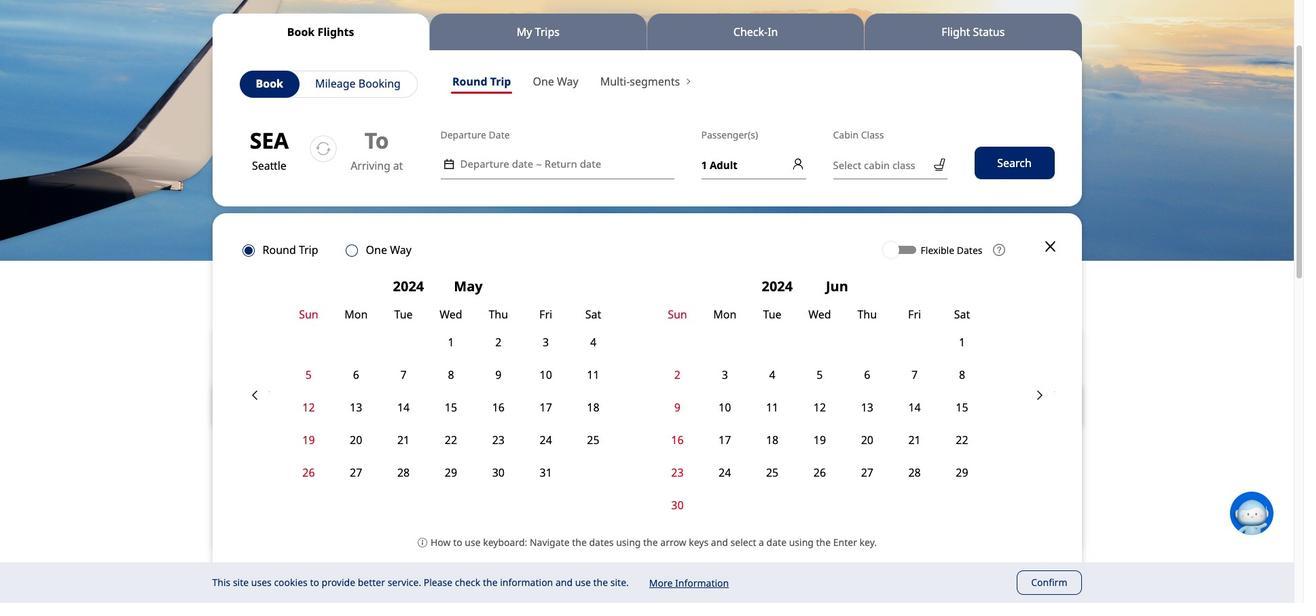Task type: describe. For each thing, give the bounding box(es) containing it.
w
[[1297, 507, 1305, 520]]

1 horizontal spatial 25 button
[[749, 456, 796, 489]]

trip for departure date
[[490, 74, 511, 89]]

3 for left 3 button
[[543, 335, 549, 350]]

navigate
[[530, 536, 570, 549]]

2 20 from the left
[[861, 433, 874, 448]]

1 inside dropdown button
[[702, 158, 707, 172]]

1 vertical spatial 4
[[770, 367, 776, 382]]

one way for departure date
[[533, 74, 579, 89]]

1 22 from the left
[[445, 433, 457, 448]]

8 for 1st 8 button from the right
[[959, 367, 966, 382]]

flight status
[[942, 24, 1005, 39]]

site
[[233, 577, 249, 589]]

mileage booking button
[[315, 73, 401, 96]]

1 8 button from the left
[[427, 359, 475, 391]]

chat
[[1274, 507, 1295, 520]]

to arriving at
[[348, 126, 403, 173]]

my
[[517, 24, 532, 39]]

1 horizontal spatial 10 button
[[702, 391, 749, 424]]

15 for 1st 15 button from the right
[[956, 400, 969, 415]]

1 vertical spatial 30
[[672, 498, 684, 513]]

0 horizontal spatial 4
[[590, 335, 597, 350]]

0 horizontal spatial 10
[[540, 367, 552, 382]]

passenger(s)
[[702, 128, 761, 141]]

departure date ~ return date
[[460, 157, 602, 171]]

fri for jun
[[909, 307, 922, 322]]

check
[[529, 500, 566, 516]]

2 12 button from the left
[[796, 391, 844, 424]]

1 horizontal spatial 18 button
[[749, 424, 796, 456]]

1 adult button
[[702, 150, 806, 179]]

different
[[594, 500, 648, 516]]

cabin
[[864, 158, 890, 172]]

0 horizontal spatial 25 button
[[570, 424, 617, 456]]

1 horizontal spatial 4 button
[[749, 359, 796, 391]]

cabin class
[[833, 128, 887, 141]]

adult
[[710, 158, 738, 172]]

16 for the left '16' button
[[492, 400, 505, 415]]

more
[[650, 577, 673, 590]]

1 1 button from the left
[[427, 326, 475, 359]]

fri for may
[[540, 307, 553, 322]]

0 horizontal spatial 16 button
[[475, 391, 522, 424]]

my trips
[[517, 24, 560, 39]]

11 for leftmost 11 button
[[587, 367, 600, 382]]

2 19 button from the left
[[796, 424, 844, 456]]

information
[[675, 577, 729, 590]]

flights
[[318, 24, 354, 39]]

1 14 button from the left
[[380, 391, 427, 424]]

search
[[998, 156, 1032, 171]]

book for book
[[256, 76, 283, 91]]

1 horizontal spatial 2 button
[[654, 359, 702, 391]]

site.
[[611, 577, 629, 589]]

uses
[[251, 577, 272, 589]]

1 horizontal spatial 17
[[719, 433, 731, 448]]

5 for first the '5' "button" from left
[[306, 367, 312, 382]]

the right the check
[[483, 577, 498, 589]]

the left site.
[[594, 577, 608, 589]]

mileage
[[315, 76, 356, 91]]

dates
[[957, 244, 983, 257]]

class
[[893, 158, 916, 172]]

31
[[540, 465, 552, 480]]

multi-
[[601, 74, 630, 89]]

booking type group
[[240, 71, 418, 98]]

class
[[861, 128, 884, 141]]

1 horizontal spatial date
[[580, 157, 602, 171]]

how
[[431, 536, 451, 549]]

2024 for jun
[[762, 277, 797, 296]]

book flights button
[[212, 14, 429, 50]]

0 horizontal spatial 11 button
[[570, 359, 617, 391]]

1 vertical spatial to
[[453, 536, 463, 549]]

select cabin class button
[[833, 150, 948, 179]]

0 horizontal spatial 17 button
[[522, 391, 570, 424]]

out
[[570, 500, 591, 516]]

a
[[759, 536, 764, 549]]

1 horizontal spatial 9 button
[[654, 391, 702, 424]]

1 horizontal spatial use
[[575, 577, 591, 589]]

19 for second 19 button from the right
[[303, 433, 315, 448]]

confirm button
[[1017, 571, 1082, 595]]

0 horizontal spatial 18 button
[[570, 391, 617, 424]]

18 for the leftmost '18' button
[[587, 400, 600, 415]]

12 for second 12 "button" from the right
[[303, 400, 315, 415]]

19 for second 19 button from the left
[[814, 433, 826, 448]]

tab list containing book flights
[[212, 14, 1082, 50]]

arrow
[[661, 536, 687, 549]]

0 horizontal spatial 4 button
[[570, 326, 617, 359]]

flexible dates button
[[880, 243, 983, 257]]

2 6 button from the left
[[844, 359, 891, 391]]

this site uses cookies to provide better service. please check the information and use the site.
[[212, 577, 629, 589]]

1 horizontal spatial 16 button
[[654, 424, 702, 456]]

1 26 button from the left
[[285, 456, 333, 489]]

chat w link
[[1231, 492, 1305, 535]]

tue for jun
[[764, 307, 782, 322]]

0 horizontal spatial 23 button
[[475, 424, 522, 456]]

0 horizontal spatial date
[[512, 157, 534, 171]]

wed for may
[[440, 307, 463, 322]]

my trips button
[[430, 14, 647, 50]]

trips
[[535, 24, 560, 39]]

multi-segments
[[601, 74, 683, 89]]

key.
[[860, 536, 877, 549]]

tue for may
[[395, 307, 413, 322]]

status
[[973, 24, 1005, 39]]

confirm
[[1032, 576, 1068, 589]]

0 horizontal spatial 17
[[540, 400, 552, 415]]

sea
[[250, 126, 289, 155]]

1 horizontal spatial 11 button
[[749, 391, 796, 424]]

departure for departure date
[[441, 128, 487, 141]]

sat for jun
[[955, 307, 971, 322]]

one for departure date
[[533, 74, 554, 89]]

1 20 button from the left
[[333, 424, 380, 456]]

1 horizontal spatial 23 button
[[654, 456, 702, 489]]

the left arrow
[[644, 536, 658, 549]]

more information link
[[650, 577, 729, 590]]

1 horizontal spatial and
[[711, 536, 728, 549]]

check-in
[[734, 24, 778, 39]]

0 horizontal spatial 1
[[448, 335, 454, 350]]

round for departure date
[[453, 74, 488, 89]]

1 7 from the left
[[401, 367, 407, 382]]

search button
[[975, 147, 1055, 179]]

check out different ways to use your mileage.
[[529, 500, 754, 536]]

select
[[731, 536, 757, 549]]

dates
[[589, 536, 614, 549]]

arriving
[[351, 158, 391, 173]]

2 horizontal spatial 1
[[959, 335, 966, 350]]

1 vertical spatial and
[[556, 577, 573, 589]]

2 using from the left
[[789, 536, 814, 549]]

ways
[[651, 500, 682, 516]]

0 horizontal spatial 30 button
[[475, 456, 522, 489]]

2 for the leftmost "2" button
[[496, 335, 502, 350]]

1 7 button from the left
[[380, 359, 427, 391]]

itinerary type group
[[442, 71, 590, 96]]

book for book flights
[[287, 24, 315, 39]]

multi-segments link
[[599, 73, 693, 94]]

flexible dates
[[921, 244, 983, 257]]

flight
[[942, 24, 971, 39]]

sea seattle
[[249, 126, 289, 173]]

enter
[[834, 536, 858, 549]]

0 horizontal spatial 24 button
[[522, 424, 570, 456]]

way for 2024
[[390, 243, 412, 258]]

mileage booking
[[315, 76, 401, 91]]

your
[[726, 500, 754, 516]]

1 horizontal spatial 25
[[766, 465, 779, 480]]

14 for second 14 button from left
[[909, 400, 921, 415]]

1 27 button from the left
[[333, 456, 380, 489]]

2 22 button from the left
[[939, 424, 986, 456]]

provide
[[322, 577, 355, 589]]

0 horizontal spatial 3 button
[[522, 326, 570, 359]]

21 for 1st 21 "button" from right
[[909, 433, 921, 448]]

at
[[393, 158, 403, 173]]

11 for rightmost 11 button
[[766, 400, 779, 415]]

1 21 button from the left
[[380, 424, 427, 456]]

15 for 1st 15 button
[[445, 400, 457, 415]]

keys
[[689, 536, 709, 549]]

~
[[536, 157, 542, 171]]

book button
[[256, 72, 283, 96]]

16 for right '16' button
[[672, 433, 684, 448]]

0 horizontal spatial 23
[[492, 433, 505, 448]]

29 for 2nd 29 button from the right
[[445, 465, 457, 480]]

1 horizontal spatial 17 button
[[702, 424, 749, 456]]

keyboard:
[[483, 536, 528, 549]]

use inside check out different ways to use your mileage.
[[701, 500, 722, 516]]

2 horizontal spatial date
[[767, 536, 787, 549]]

flight status button
[[865, 14, 1082, 50]]

check-
[[734, 24, 768, 39]]

2 5 button from the left
[[796, 359, 844, 391]]

sun for may
[[299, 307, 319, 322]]

sun for jun
[[668, 307, 687, 322]]

2 15 button from the left
[[939, 391, 986, 424]]

select cabin class
[[833, 158, 916, 172]]

check out different ways to use your mileage. link
[[509, 329, 785, 551]]

1 13 button from the left
[[333, 391, 380, 424]]

this
[[212, 577, 231, 589]]

departure date
[[441, 128, 513, 141]]

29 for 2nd 29 button from left
[[956, 465, 969, 480]]

seattle
[[252, 158, 287, 173]]

0 horizontal spatial 2 button
[[475, 326, 522, 359]]

1 using from the left
[[616, 536, 641, 549]]



Task type: vqa. For each thing, say whether or not it's contained in the screenshot.


Task type: locate. For each thing, give the bounding box(es) containing it.
1 vertical spatial 25
[[766, 465, 779, 480]]

1 26 from the left
[[303, 465, 315, 480]]

16
[[492, 400, 505, 415], [672, 433, 684, 448]]

round trip inside itinerary type group
[[453, 74, 511, 89]]

1 vertical spatial trip
[[299, 243, 318, 258]]

2 6 from the left
[[865, 367, 871, 382]]

1 horizontal spatial 21
[[909, 433, 921, 448]]

round
[[453, 74, 488, 89], [263, 243, 296, 258]]

chat w
[[1274, 507, 1305, 520]]

wed for jun
[[809, 307, 832, 322]]

segments
[[630, 74, 680, 89]]

2 2024 from the left
[[762, 277, 797, 296]]

30
[[492, 465, 505, 480], [672, 498, 684, 513]]

2 13 from the left
[[861, 400, 874, 415]]

how to use keyboard: navigate the dates using the arrow keys and select a date using the enter key.
[[431, 536, 877, 549]]

24 button up your
[[702, 456, 749, 489]]

1 6 from the left
[[353, 367, 359, 382]]

check-in button
[[648, 14, 865, 50]]

1 horizontal spatial 23
[[672, 465, 684, 480]]

24 up 31
[[540, 433, 552, 448]]

1 adult
[[702, 158, 738, 172]]

2 26 from the left
[[814, 465, 826, 480]]

select
[[833, 158, 862, 172]]

1 vertical spatial 2
[[675, 367, 681, 382]]

22 button
[[427, 424, 475, 456], [939, 424, 986, 456]]

29
[[445, 465, 457, 480], [956, 465, 969, 480]]

1 vertical spatial 23
[[672, 465, 684, 480]]

0 horizontal spatial 30
[[492, 465, 505, 480]]

use right how
[[465, 536, 481, 549]]

0 horizontal spatial 9 button
[[475, 359, 522, 391]]

8 button
[[427, 359, 475, 391], [939, 359, 986, 391]]

1 horizontal spatial 26 button
[[796, 456, 844, 489]]

2 26 button from the left
[[796, 456, 844, 489]]

more information
[[650, 577, 729, 590]]

way for departure date
[[557, 74, 579, 89]]

1 horizontal spatial 2024
[[762, 277, 797, 296]]

5 for first the '5' "button" from the right
[[817, 367, 823, 382]]

1 fri from the left
[[540, 307, 553, 322]]

0 horizontal spatial round trip
[[263, 243, 318, 258]]

14
[[398, 400, 410, 415], [909, 400, 921, 415]]

28 button
[[380, 456, 427, 489], [891, 456, 939, 489]]

0 horizontal spatial sun
[[299, 307, 319, 322]]

0 horizontal spatial 27
[[350, 465, 362, 480]]

0 horizontal spatial 10 button
[[522, 359, 570, 391]]

21
[[398, 433, 410, 448], [909, 433, 921, 448]]

2024 left jun
[[762, 277, 797, 296]]

0 horizontal spatial 6 button
[[333, 359, 380, 391]]

28
[[398, 465, 410, 480], [909, 465, 921, 480]]

2 7 button from the left
[[891, 359, 939, 391]]

24 for '24' button to the left
[[540, 433, 552, 448]]

2 8 button from the left
[[939, 359, 986, 391]]

1 21 from the left
[[398, 433, 410, 448]]

1 14 from the left
[[398, 400, 410, 415]]

book up sea
[[256, 76, 283, 91]]

6 button
[[333, 359, 380, 391], [844, 359, 891, 391]]

1 horizontal spatial 1 button
[[939, 326, 986, 359]]

2 13 button from the left
[[844, 391, 891, 424]]

one inside itinerary type group
[[533, 74, 554, 89]]

and right information
[[556, 577, 573, 589]]

26 for 1st the 26 button from left
[[303, 465, 315, 480]]

0 vertical spatial and
[[711, 536, 728, 549]]

18 button
[[570, 391, 617, 424], [749, 424, 796, 456]]

1 horizontal spatial 19
[[814, 433, 826, 448]]

1 horizontal spatial sat
[[955, 307, 971, 322]]

1 horizontal spatial 22
[[956, 433, 969, 448]]

1 horizontal spatial to
[[453, 536, 463, 549]]

1 horizontal spatial 7 button
[[891, 359, 939, 391]]

0 vertical spatial round
[[453, 74, 488, 89]]

2 sat from the left
[[955, 307, 971, 322]]

1 mon from the left
[[345, 307, 368, 322]]

2 thu from the left
[[858, 307, 877, 322]]

to for your
[[685, 500, 698, 516]]

27 button
[[333, 456, 380, 489], [844, 456, 891, 489]]

2 21 from the left
[[909, 433, 921, 448]]

1 wed from the left
[[440, 307, 463, 322]]

round trip for departure date
[[453, 74, 511, 89]]

1 thu from the left
[[489, 307, 508, 322]]

12 for second 12 "button"
[[814, 400, 826, 415]]

book inside group
[[256, 76, 283, 91]]

18 for '18' button to the right
[[766, 433, 779, 448]]

1 19 from the left
[[303, 433, 315, 448]]

1 button
[[427, 326, 475, 359], [939, 326, 986, 359]]

1 20 from the left
[[350, 433, 362, 448]]

1 horizontal spatial 30 button
[[654, 489, 702, 522]]

1 horizontal spatial round trip
[[453, 74, 511, 89]]

4
[[590, 335, 597, 350], [770, 367, 776, 382]]

29 button
[[427, 456, 475, 489], [939, 456, 986, 489]]

thu for may
[[489, 307, 508, 322]]

1 13 from the left
[[350, 400, 362, 415]]

date
[[489, 128, 510, 141]]

mon for may
[[345, 307, 368, 322]]

0 vertical spatial 2
[[496, 335, 502, 350]]

27
[[350, 465, 362, 480], [861, 465, 874, 480]]

tab list
[[212, 14, 1082, 50]]

25 button
[[570, 424, 617, 456], [749, 456, 796, 489]]

the left dates
[[572, 536, 587, 549]]

wed down may
[[440, 307, 463, 322]]

1 horizontal spatial 14
[[909, 400, 921, 415]]

2 1 button from the left
[[939, 326, 986, 359]]

to inside check out different ways to use your mileage.
[[685, 500, 698, 516]]

20
[[350, 433, 362, 448], [861, 433, 874, 448]]

0 horizontal spatial book
[[256, 76, 283, 91]]

2 fri from the left
[[909, 307, 922, 322]]

2 wed from the left
[[809, 307, 832, 322]]

9 for the leftmost 9 button
[[496, 367, 502, 382]]

30 left '31' button
[[492, 465, 505, 480]]

use
[[701, 500, 722, 516], [465, 536, 481, 549], [575, 577, 591, 589]]

in
[[768, 24, 778, 39]]

13
[[350, 400, 362, 415], [861, 400, 874, 415]]

1 15 from the left
[[445, 400, 457, 415]]

1 sat from the left
[[586, 307, 602, 322]]

book left flights
[[287, 24, 315, 39]]

to
[[365, 126, 389, 155]]

departure for departure date ~ return date
[[460, 157, 510, 171]]

trip inside itinerary type group
[[490, 74, 511, 89]]

and right the keys
[[711, 536, 728, 549]]

1 horizontal spatial 3 button
[[702, 359, 749, 391]]

2 21 button from the left
[[891, 424, 939, 456]]

9
[[496, 367, 502, 382], [675, 400, 681, 415]]

1 vertical spatial 17
[[719, 433, 731, 448]]

1 horizontal spatial 29 button
[[939, 456, 986, 489]]

2 mon from the left
[[714, 307, 737, 322]]

sun
[[299, 307, 319, 322], [668, 307, 687, 322]]

0 horizontal spatial fri
[[540, 307, 553, 322]]

1 horizontal spatial 15 button
[[939, 391, 986, 424]]

28 for second 28 button from right
[[398, 465, 410, 480]]

0 horizontal spatial 8 button
[[427, 359, 475, 391]]

9 for rightmost 9 button
[[675, 400, 681, 415]]

0 horizontal spatial wed
[[440, 307, 463, 322]]

to for better
[[310, 577, 319, 589]]

24 up your
[[719, 465, 731, 480]]

30 button left 31
[[475, 456, 522, 489]]

2 5 from the left
[[817, 367, 823, 382]]

2 14 from the left
[[909, 400, 921, 415]]

the left enter
[[817, 536, 831, 549]]

book inside button
[[287, 24, 315, 39]]

1 horizontal spatial 5
[[817, 367, 823, 382]]

9 button
[[475, 359, 522, 391], [654, 391, 702, 424]]

14 button
[[380, 391, 427, 424], [891, 391, 939, 424]]

1 vertical spatial 18
[[766, 433, 779, 448]]

trip for 2024
[[299, 243, 318, 258]]

1 vertical spatial book
[[256, 76, 283, 91]]

2 29 from the left
[[956, 465, 969, 480]]

the
[[572, 536, 587, 549], [644, 536, 658, 549], [817, 536, 831, 549], [483, 577, 498, 589], [594, 577, 608, 589]]

date right a
[[767, 536, 787, 549]]

departure left date
[[441, 128, 487, 141]]

1 horizontal spatial 20
[[861, 433, 874, 448]]

8
[[448, 367, 454, 382], [959, 367, 966, 382]]

1 27 from the left
[[350, 465, 362, 480]]

0 horizontal spatial 11
[[587, 367, 600, 382]]

6 for 1st 6 button from left
[[353, 367, 359, 382]]

sat
[[586, 307, 602, 322], [955, 307, 971, 322]]

1 6 button from the left
[[333, 359, 380, 391]]

check
[[455, 577, 481, 589]]

2 27 button from the left
[[844, 456, 891, 489]]

may
[[454, 277, 483, 296]]

mon
[[345, 307, 368, 322], [714, 307, 737, 322]]

1 horizontal spatial trip
[[490, 74, 511, 89]]

round inside itinerary type group
[[453, 74, 488, 89]]

1 vertical spatial 10
[[719, 400, 731, 415]]

round for 2024
[[263, 243, 296, 258]]

to right how
[[453, 536, 463, 549]]

1 horizontal spatial 12
[[814, 400, 826, 415]]

0 horizontal spatial using
[[616, 536, 641, 549]]

0 horizontal spatial 21 button
[[380, 424, 427, 456]]

2 7 from the left
[[912, 367, 918, 382]]

0 vertical spatial way
[[557, 74, 579, 89]]

30 button up arrow
[[654, 489, 702, 522]]

0 horizontal spatial 8
[[448, 367, 454, 382]]

16 button
[[475, 391, 522, 424], [654, 424, 702, 456]]

0 vertical spatial one way
[[533, 74, 579, 89]]

0 horizontal spatial and
[[556, 577, 573, 589]]

21 for second 21 "button" from right
[[398, 433, 410, 448]]

28 for 2nd 28 button from left
[[909, 465, 921, 480]]

26 for second the 26 button from the left
[[814, 465, 826, 480]]

10 button
[[522, 359, 570, 391], [702, 391, 749, 424]]

departure inside the departure date ~ return date
[[460, 157, 510, 171]]

23 button
[[475, 424, 522, 456], [654, 456, 702, 489]]

1 15 button from the left
[[427, 391, 475, 424]]

1 tue from the left
[[395, 307, 413, 322]]

using right dates
[[616, 536, 641, 549]]

1 horizontal spatial 1
[[702, 158, 707, 172]]

0 vertical spatial 9
[[496, 367, 502, 382]]

0 horizontal spatial tue
[[395, 307, 413, 322]]

cookies
[[274, 577, 308, 589]]

2 12 from the left
[[814, 400, 826, 415]]

using right a
[[789, 536, 814, 549]]

2 29 button from the left
[[939, 456, 986, 489]]

use left site.
[[575, 577, 591, 589]]

one for 2024
[[366, 243, 387, 258]]

1 horizontal spatial using
[[789, 536, 814, 549]]

26
[[303, 465, 315, 480], [814, 465, 826, 480]]

1 horizontal spatial way
[[557, 74, 579, 89]]

sat for may
[[586, 307, 602, 322]]

booking
[[359, 76, 401, 91]]

14 for second 14 button from right
[[398, 400, 410, 415]]

1 8 from the left
[[448, 367, 454, 382]]

1 22 button from the left
[[427, 424, 475, 456]]

0 horizontal spatial 28
[[398, 465, 410, 480]]

2 14 button from the left
[[891, 391, 939, 424]]

return
[[545, 157, 577, 171]]

7 button
[[380, 359, 427, 391], [891, 359, 939, 391]]

1 29 button from the left
[[427, 456, 475, 489]]

2 28 from the left
[[909, 465, 921, 480]]

way
[[557, 74, 579, 89], [390, 243, 412, 258]]

0 horizontal spatial 21
[[398, 433, 410, 448]]

1 5 from the left
[[306, 367, 312, 382]]

13 for second 13 button from the right
[[350, 400, 362, 415]]

to right "cookies"
[[310, 577, 319, 589]]

one way inside itinerary type group
[[533, 74, 579, 89]]

0 vertical spatial to
[[685, 500, 698, 516]]

1 vertical spatial use
[[465, 536, 481, 549]]

way inside itinerary type group
[[557, 74, 579, 89]]

2 19 from the left
[[814, 433, 826, 448]]

2 tue from the left
[[764, 307, 782, 322]]

1 horizontal spatial 4
[[770, 367, 776, 382]]

1 horizontal spatial round
[[453, 74, 488, 89]]

2 28 button from the left
[[891, 456, 939, 489]]

0 horizontal spatial 16
[[492, 400, 505, 415]]

better
[[358, 577, 385, 589]]

service.
[[388, 577, 421, 589]]

10
[[540, 367, 552, 382], [719, 400, 731, 415]]

1 horizontal spatial wed
[[809, 307, 832, 322]]

wed down jun
[[809, 307, 832, 322]]

1 28 button from the left
[[380, 456, 427, 489]]

11
[[587, 367, 600, 382], [766, 400, 779, 415]]

2 horizontal spatial to
[[685, 500, 698, 516]]

1 horizontal spatial 15
[[956, 400, 969, 415]]

27 for first 27 button
[[350, 465, 362, 480]]

0 horizontal spatial 22 button
[[427, 424, 475, 456]]

27 for first 27 button from right
[[861, 465, 874, 480]]

departure
[[441, 128, 487, 141], [460, 157, 510, 171]]

0 vertical spatial departure
[[441, 128, 487, 141]]

0 horizontal spatial 12 button
[[285, 391, 333, 424]]

0 vertical spatial trip
[[490, 74, 511, 89]]

please
[[424, 577, 453, 589]]

5 button
[[285, 359, 333, 391], [796, 359, 844, 391]]

1 29 from the left
[[445, 465, 457, 480]]

mon for jun
[[714, 307, 737, 322]]

flexible
[[921, 244, 955, 257]]

0 horizontal spatial way
[[390, 243, 412, 258]]

0 horizontal spatial 7
[[401, 367, 407, 382]]

1 sun from the left
[[299, 307, 319, 322]]

1 horizontal spatial 3
[[722, 367, 728, 382]]

0 horizontal spatial 14 button
[[380, 391, 427, 424]]

0 vertical spatial 30
[[492, 465, 505, 480]]

2 15 from the left
[[956, 400, 969, 415]]

0 horizontal spatial 19 button
[[285, 424, 333, 456]]

to right ways
[[685, 500, 698, 516]]

one way for 2024
[[366, 243, 412, 258]]

24 for right '24' button
[[719, 465, 731, 480]]

1 5 button from the left
[[285, 359, 333, 391]]

5
[[306, 367, 312, 382], [817, 367, 823, 382]]

1 2024 from the left
[[393, 277, 428, 296]]

use left your
[[701, 500, 722, 516]]

2
[[496, 335, 502, 350], [675, 367, 681, 382]]

0 horizontal spatial sat
[[586, 307, 602, 322]]

1 19 button from the left
[[285, 424, 333, 456]]

1 12 button from the left
[[285, 391, 333, 424]]

information
[[500, 577, 553, 589]]

30 up arrow
[[672, 498, 684, 513]]

3 for right 3 button
[[722, 367, 728, 382]]

22
[[445, 433, 457, 448], [956, 433, 969, 448]]

0 horizontal spatial 14
[[398, 400, 410, 415]]

0 vertical spatial 25
[[587, 433, 600, 448]]

8 for 1st 8 button from left
[[448, 367, 454, 382]]

mileage.
[[529, 519, 582, 536]]

book flights
[[287, 24, 354, 39]]

thu for jun
[[858, 307, 877, 322]]

1 horizontal spatial 7
[[912, 367, 918, 382]]

date right return
[[580, 157, 602, 171]]

20 button
[[333, 424, 380, 456], [844, 424, 891, 456]]

cabin
[[833, 128, 859, 141]]

1 horizontal spatial 19 button
[[796, 424, 844, 456]]

2 sun from the left
[[668, 307, 687, 322]]

2 for the rightmost "2" button
[[675, 367, 681, 382]]

18
[[587, 400, 600, 415], [766, 433, 779, 448]]

1 horizontal spatial 24 button
[[702, 456, 749, 489]]

1
[[702, 158, 707, 172], [448, 335, 454, 350], [959, 335, 966, 350]]

2 27 from the left
[[861, 465, 874, 480]]

departure down "departure date"
[[460, 157, 510, 171]]

date left the ~ on the left of the page
[[512, 157, 534, 171]]

2 22 from the left
[[956, 433, 969, 448]]

2024 left may
[[393, 277, 428, 296]]

1 12 from the left
[[303, 400, 315, 415]]

round trip for 2024
[[263, 243, 318, 258]]

24 button up 31
[[522, 424, 570, 456]]

2024 for may
[[393, 277, 428, 296]]

0 horizontal spatial one way
[[366, 243, 412, 258]]

0 vertical spatial book
[[287, 24, 315, 39]]

1 horizontal spatial 13
[[861, 400, 874, 415]]

6 for 2nd 6 button
[[865, 367, 871, 382]]

2 8 from the left
[[959, 367, 966, 382]]

0 vertical spatial 17
[[540, 400, 552, 415]]

1 horizontal spatial 5 button
[[796, 359, 844, 391]]

23
[[492, 433, 505, 448], [672, 465, 684, 480]]

2 20 button from the left
[[844, 424, 891, 456]]

0 vertical spatial one
[[533, 74, 554, 89]]

13 for 2nd 13 button
[[861, 400, 874, 415]]

31 button
[[522, 456, 570, 489]]

jun
[[826, 277, 849, 296]]

1 28 from the left
[[398, 465, 410, 480]]

0 horizontal spatial 22
[[445, 433, 457, 448]]

17 button
[[522, 391, 570, 424], [702, 424, 749, 456]]



